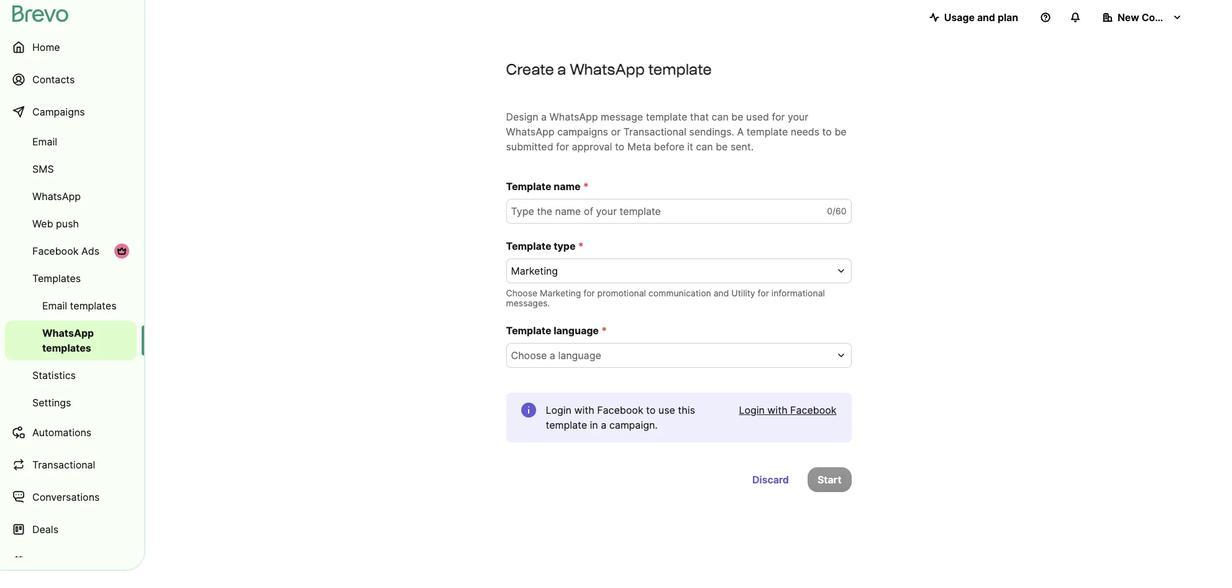 Task type: describe. For each thing, give the bounding box(es) containing it.
facebook ads
[[32, 245, 99, 257]]

/
[[833, 206, 836, 216]]

meetings link
[[5, 547, 137, 571]]

1 vertical spatial can
[[696, 140, 713, 153]]

choose a language
[[511, 349, 601, 362]]

login with facebook
[[739, 404, 837, 416]]

0 / 60
[[827, 206, 847, 216]]

plan
[[998, 11, 1019, 24]]

template for template name
[[506, 180, 552, 193]]

needs
[[791, 126, 820, 138]]

informational
[[772, 288, 825, 298]]

statistics
[[32, 369, 76, 382]]

meetings
[[32, 556, 76, 568]]

email templates
[[42, 300, 117, 312]]

start button
[[808, 467, 852, 492]]

for left promotional
[[584, 288, 595, 298]]

ads
[[81, 245, 99, 257]]

60
[[836, 206, 847, 216]]

type
[[554, 240, 576, 252]]

your
[[788, 111, 809, 123]]

* for template language *
[[602, 324, 607, 337]]

template down used
[[747, 126, 788, 138]]

template for template language
[[506, 324, 552, 337]]

usage and plan button
[[920, 5, 1029, 30]]

discard
[[753, 474, 789, 486]]

Type the name of your template text field
[[506, 199, 852, 224]]

name
[[554, 180, 581, 193]]

0
[[827, 206, 833, 216]]

settings link
[[5, 390, 137, 415]]

marketing inside choose marketing for promotional communication and utility for informational messages.
[[540, 288, 581, 298]]

web push link
[[5, 211, 137, 236]]

it
[[687, 140, 693, 153]]

facebook inside "facebook ads" link
[[32, 245, 79, 257]]

create
[[506, 60, 554, 78]]

template name *
[[506, 180, 589, 193]]

to inside login with facebook to use this template in a campaign.
[[646, 404, 656, 416]]

push
[[56, 218, 79, 230]]

usage and plan
[[944, 11, 1019, 24]]

whatsapp templates
[[42, 327, 94, 354]]

templates for whatsapp templates
[[42, 342, 91, 354]]

communication
[[649, 288, 711, 298]]

choose marketing for promotional communication and utility for informational messages.
[[506, 288, 825, 308]]

meta
[[627, 140, 651, 153]]

use
[[659, 404, 675, 416]]

campaigns
[[32, 106, 85, 118]]

facebook ads link
[[5, 239, 137, 264]]

sms link
[[5, 157, 137, 181]]

email link
[[5, 129, 137, 154]]

0 vertical spatial language
[[554, 324, 599, 337]]

1 vertical spatial to
[[615, 140, 625, 153]]

create a whatsapp template
[[506, 60, 712, 78]]

discard button
[[743, 467, 799, 492]]

deals
[[32, 523, 58, 536]]

that
[[690, 111, 709, 123]]

conversations link
[[5, 482, 137, 512]]

whatsapp down email templates link
[[42, 327, 94, 339]]

for right utility
[[758, 288, 769, 298]]

choose for choose a language
[[511, 349, 547, 362]]

message
[[601, 111, 643, 123]]

facebook for login with facebook
[[791, 404, 837, 416]]

left___rvooi image
[[117, 246, 127, 256]]

contacts
[[32, 73, 75, 86]]

whatsapp up web push
[[32, 190, 81, 203]]

choose a language button
[[506, 343, 852, 368]]

transactional link
[[5, 450, 137, 480]]

templates link
[[5, 266, 137, 291]]

campaigns
[[557, 126, 608, 138]]

messages.
[[506, 298, 550, 308]]

alert containing login with facebook to use this template in a campaign.
[[506, 393, 852, 442]]

0 horizontal spatial be
[[716, 140, 728, 153]]

used
[[746, 111, 769, 123]]

login for login with facebook to use this template in a campaign.
[[546, 404, 572, 416]]

contacts link
[[5, 65, 137, 94]]

transactional inside design a whatsapp message template that can be used for your whatsapp campaigns or transactional sendings. a template needs to be submitted for approval to meta before it can be sent.
[[624, 126, 687, 138]]

utility
[[732, 288, 756, 298]]

language inside popup button
[[558, 349, 601, 362]]

settings
[[32, 397, 71, 409]]

0 vertical spatial to
[[823, 126, 832, 138]]

design
[[506, 111, 539, 123]]



Task type: vqa. For each thing, say whether or not it's contained in the screenshot.
field in United States popup button
no



Task type: locate. For each thing, give the bounding box(es) containing it.
for left your at right
[[772, 111, 785, 123]]

whatsapp up the message in the top of the page
[[570, 60, 645, 78]]

be up a
[[732, 111, 744, 123]]

promotional
[[597, 288, 646, 298]]

choose down template language *
[[511, 349, 547, 362]]

template
[[506, 180, 552, 193], [506, 240, 552, 252], [506, 324, 552, 337]]

None field
[[511, 348, 832, 363]]

0 horizontal spatial transactional
[[32, 459, 95, 471]]

for
[[772, 111, 785, 123], [556, 140, 569, 153], [584, 288, 595, 298], [758, 288, 769, 298]]

template inside login with facebook to use this template in a campaign.
[[546, 419, 587, 431]]

1 vertical spatial marketing
[[540, 288, 581, 298]]

template left type
[[506, 240, 552, 252]]

login inside login with facebook to use this template in a campaign.
[[546, 404, 572, 416]]

marketing button
[[506, 259, 852, 283]]

1 login from the left
[[546, 404, 572, 416]]

email
[[32, 135, 57, 148], [42, 300, 67, 312]]

and inside button
[[978, 11, 996, 24]]

a right design
[[541, 111, 547, 123]]

a inside design a whatsapp message template that can be used for your whatsapp campaigns or transactional sendings. a template needs to be submitted for approval to meta before it can be sent.
[[541, 111, 547, 123]]

choose
[[506, 288, 538, 298], [511, 349, 547, 362]]

* for template type *
[[578, 240, 584, 252]]

be right needs
[[835, 126, 847, 138]]

0 vertical spatial be
[[732, 111, 744, 123]]

with inside "link"
[[768, 404, 788, 416]]

login with facebook to use this template in a campaign.
[[546, 404, 695, 431]]

0 vertical spatial and
[[978, 11, 996, 24]]

*
[[583, 180, 589, 193], [578, 240, 584, 252], [602, 324, 607, 337]]

2 vertical spatial be
[[716, 140, 728, 153]]

2 horizontal spatial facebook
[[791, 404, 837, 416]]

and left plan
[[978, 11, 996, 24]]

1 vertical spatial and
[[714, 288, 729, 298]]

automations
[[32, 426, 91, 439]]

* right type
[[578, 240, 584, 252]]

template
[[648, 60, 712, 78], [646, 111, 687, 123], [747, 126, 788, 138], [546, 419, 587, 431]]

* right name
[[583, 180, 589, 193]]

0 horizontal spatial to
[[615, 140, 625, 153]]

login inside login with facebook "link"
[[739, 404, 765, 416]]

sendings.
[[689, 126, 735, 138]]

whatsapp up submitted
[[506, 126, 555, 138]]

to right needs
[[823, 126, 832, 138]]

0 horizontal spatial facebook
[[32, 245, 79, 257]]

email down templates
[[42, 300, 67, 312]]

facebook inside login with facebook "link"
[[791, 404, 837, 416]]

sent.
[[731, 140, 754, 153]]

with inside login with facebook to use this template in a campaign.
[[575, 404, 595, 416]]

and
[[978, 11, 996, 24], [714, 288, 729, 298]]

approval
[[572, 140, 612, 153]]

and left utility
[[714, 288, 729, 298]]

campaign.
[[610, 419, 658, 431]]

before
[[654, 140, 685, 153]]

marketing
[[511, 265, 558, 277], [540, 288, 581, 298]]

facebook inside login with facebook to use this template in a campaign.
[[597, 404, 644, 416]]

web push
[[32, 218, 79, 230]]

whatsapp
[[570, 60, 645, 78], [550, 111, 598, 123], [506, 126, 555, 138], [32, 190, 81, 203], [42, 327, 94, 339]]

0 vertical spatial marketing
[[511, 265, 558, 277]]

marketing inside popup button
[[511, 265, 558, 277]]

3 template from the top
[[506, 324, 552, 337]]

language
[[554, 324, 599, 337], [558, 349, 601, 362]]

can up sendings.
[[712, 111, 729, 123]]

templates up statistics link
[[42, 342, 91, 354]]

campaigns link
[[5, 97, 137, 127]]

whatsapp link
[[5, 184, 137, 209]]

1 vertical spatial be
[[835, 126, 847, 138]]

whatsapp up campaigns
[[550, 111, 598, 123]]

0 horizontal spatial login
[[546, 404, 572, 416]]

1 vertical spatial choose
[[511, 349, 547, 362]]

whatsapp templates link
[[5, 321, 137, 360]]

* down promotional
[[602, 324, 607, 337]]

1 horizontal spatial facebook
[[597, 404, 644, 416]]

transactional up before
[[624, 126, 687, 138]]

can right it
[[696, 140, 713, 153]]

templates
[[32, 272, 81, 285]]

1 with from the left
[[575, 404, 595, 416]]

0 vertical spatial templates
[[70, 300, 117, 312]]

home
[[32, 41, 60, 53]]

0 vertical spatial transactional
[[624, 126, 687, 138]]

be down sendings.
[[716, 140, 728, 153]]

facebook for login with facebook to use this template in a campaign.
[[597, 404, 644, 416]]

facebook
[[32, 245, 79, 257], [597, 404, 644, 416], [791, 404, 837, 416]]

a inside popup button
[[550, 349, 556, 362]]

transactional
[[624, 126, 687, 138], [32, 459, 95, 471]]

1 horizontal spatial transactional
[[624, 126, 687, 138]]

0 vertical spatial *
[[583, 180, 589, 193]]

start
[[818, 474, 842, 486]]

to
[[823, 126, 832, 138], [615, 140, 625, 153], [646, 404, 656, 416]]

a
[[558, 60, 566, 78], [541, 111, 547, 123], [550, 349, 556, 362], [601, 419, 607, 431]]

alert
[[506, 393, 852, 442]]

email templates link
[[5, 293, 137, 318]]

web
[[32, 218, 53, 230]]

transactional inside transactional link
[[32, 459, 95, 471]]

1 horizontal spatial and
[[978, 11, 996, 24]]

template for template type
[[506, 240, 552, 252]]

0 horizontal spatial and
[[714, 288, 729, 298]]

0 vertical spatial email
[[32, 135, 57, 148]]

a
[[737, 126, 744, 138]]

a for create
[[558, 60, 566, 78]]

1 vertical spatial template
[[506, 240, 552, 252]]

1 horizontal spatial be
[[732, 111, 744, 123]]

marketing up template language *
[[540, 288, 581, 298]]

home link
[[5, 32, 137, 62]]

1 horizontal spatial login
[[739, 404, 765, 416]]

templates
[[70, 300, 117, 312], [42, 342, 91, 354]]

language up the choose a language
[[554, 324, 599, 337]]

template left name
[[506, 180, 552, 193]]

marketing down template type *
[[511, 265, 558, 277]]

transactional down automations
[[32, 459, 95, 471]]

0 vertical spatial template
[[506, 180, 552, 193]]

2 horizontal spatial be
[[835, 126, 847, 138]]

sms
[[32, 163, 54, 175]]

conversations
[[32, 491, 100, 503]]

2 template from the top
[[506, 240, 552, 252]]

template up that
[[648, 60, 712, 78]]

0 vertical spatial choose
[[506, 288, 538, 298]]

choose for choose marketing for promotional communication and utility for informational messages.
[[506, 288, 538, 298]]

new company
[[1118, 11, 1188, 24]]

template down messages.
[[506, 324, 552, 337]]

2 vertical spatial to
[[646, 404, 656, 416]]

0 vertical spatial can
[[712, 111, 729, 123]]

statistics link
[[5, 363, 137, 388]]

0 horizontal spatial with
[[575, 404, 595, 416]]

template type *
[[506, 240, 584, 252]]

login for login with facebook
[[739, 404, 765, 416]]

* for template name *
[[583, 180, 589, 193]]

new
[[1118, 11, 1140, 24]]

1 vertical spatial language
[[558, 349, 601, 362]]

templates inside whatsapp templates
[[42, 342, 91, 354]]

design a whatsapp message template that can be used for your whatsapp campaigns or transactional sendings. a template needs to be submitted for approval to meta before it can be sent.
[[506, 111, 847, 153]]

email up sms
[[32, 135, 57, 148]]

a for design
[[541, 111, 547, 123]]

template language *
[[506, 324, 607, 337]]

template up before
[[646, 111, 687, 123]]

2 vertical spatial template
[[506, 324, 552, 337]]

2 with from the left
[[768, 404, 788, 416]]

2 horizontal spatial to
[[823, 126, 832, 138]]

template left in
[[546, 419, 587, 431]]

deals link
[[5, 515, 137, 544]]

1 vertical spatial *
[[578, 240, 584, 252]]

in
[[590, 419, 598, 431]]

1 vertical spatial email
[[42, 300, 67, 312]]

or
[[611, 126, 621, 138]]

none field inside choose a language popup button
[[511, 348, 832, 363]]

templates down the templates link
[[70, 300, 117, 312]]

language down template language *
[[558, 349, 601, 362]]

and inside choose marketing for promotional communication and utility for informational messages.
[[714, 288, 729, 298]]

1 horizontal spatial to
[[646, 404, 656, 416]]

a right in
[[601, 419, 607, 431]]

login
[[546, 404, 572, 416], [739, 404, 765, 416]]

a down template language *
[[550, 349, 556, 362]]

1 horizontal spatial with
[[768, 404, 788, 416]]

1 vertical spatial templates
[[42, 342, 91, 354]]

a right create
[[558, 60, 566, 78]]

templates for email templates
[[70, 300, 117, 312]]

email for email templates
[[42, 300, 67, 312]]

email for email
[[32, 135, 57, 148]]

1 vertical spatial transactional
[[32, 459, 95, 471]]

company
[[1142, 11, 1188, 24]]

with for login with facebook
[[768, 404, 788, 416]]

a for choose
[[550, 349, 556, 362]]

can
[[712, 111, 729, 123], [696, 140, 713, 153]]

choose inside choose a language popup button
[[511, 349, 547, 362]]

usage
[[944, 11, 975, 24]]

to left use
[[646, 404, 656, 416]]

to down 'or'
[[615, 140, 625, 153]]

choose inside choose marketing for promotional communication and utility for informational messages.
[[506, 288, 538, 298]]

with for login with facebook to use this template in a campaign.
[[575, 404, 595, 416]]

login with facebook link
[[739, 403, 837, 418]]

automations link
[[5, 418, 137, 447]]

new company button
[[1093, 5, 1193, 30]]

1 template from the top
[[506, 180, 552, 193]]

2 login from the left
[[739, 404, 765, 416]]

choose up template language *
[[506, 288, 538, 298]]

this
[[678, 404, 695, 416]]

2 vertical spatial *
[[602, 324, 607, 337]]

submitted
[[506, 140, 553, 153]]

for down campaigns
[[556, 140, 569, 153]]

a inside login with facebook to use this template in a campaign.
[[601, 419, 607, 431]]



